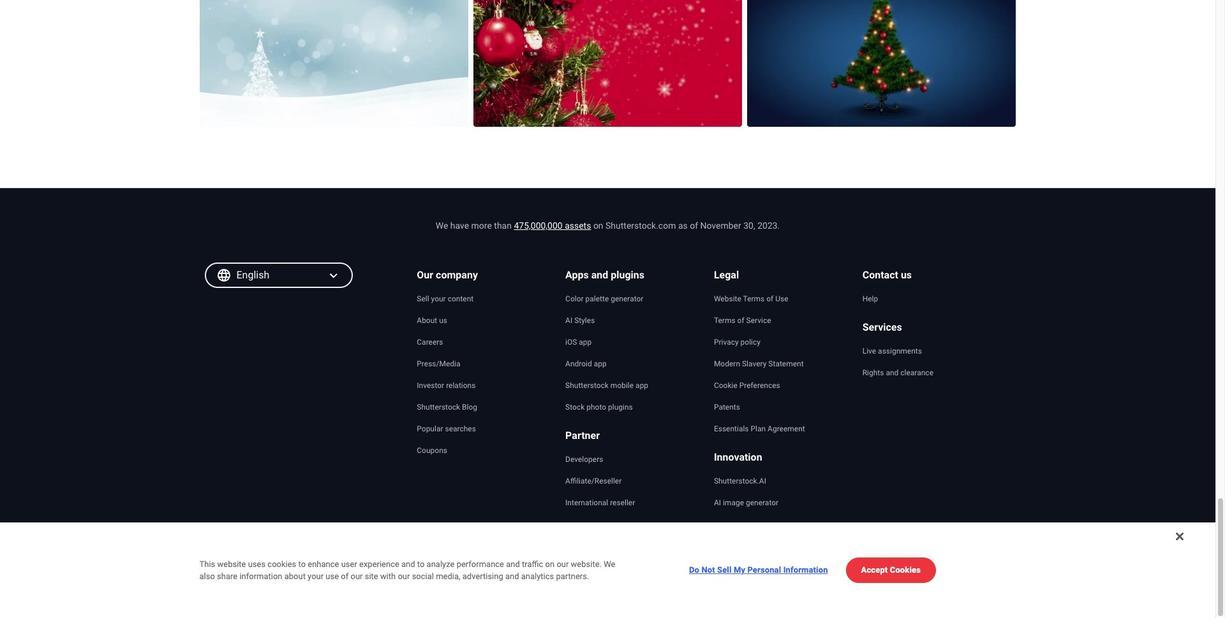 Task type: describe. For each thing, give the bounding box(es) containing it.
affiliate/reseller link
[[565, 471, 627, 493]]

ai image generator
[[714, 499, 779, 508]]

accept cookies
[[861, 566, 921, 576]]

assets
[[565, 221, 591, 231]]

investor relations
[[417, 382, 476, 391]]

apps
[[565, 269, 589, 282]]

app for android app
[[594, 360, 607, 369]]

cookie preferences button
[[714, 375, 785, 397]]

website
[[714, 295, 741, 304]]

traffic
[[522, 560, 543, 570]]

affiliate/reseller
[[565, 477, 622, 486]]

android
[[565, 360, 592, 369]]

2023.
[[758, 221, 780, 231]]

help
[[863, 295, 878, 304]]

sell your content
[[417, 295, 474, 304]]

facebook image
[[871, 584, 886, 599]]

palette
[[586, 295, 609, 304]]

share
[[217, 572, 237, 582]]

apps and plugins
[[565, 269, 645, 282]]

website.
[[571, 560, 602, 570]]

0 horizontal spatial our
[[351, 572, 363, 582]]

relations
[[446, 382, 476, 391]]

2 horizontal spatial app
[[636, 382, 648, 391]]

plugins for stock photo plugins
[[608, 403, 633, 412]]

of right as
[[690, 221, 698, 231]]

30,
[[744, 221, 755, 231]]

press/media link
[[417, 354, 466, 375]]

privacy
[[714, 338, 739, 347]]

service
[[746, 317, 771, 326]]

about us link
[[417, 310, 452, 332]]

analytics
[[521, 572, 554, 582]]

privacy policy
[[714, 338, 761, 347]]

of left use
[[767, 295, 774, 304]]

0 horizontal spatial we
[[436, 221, 448, 231]]

privacy alert dialog
[[0, 523, 1216, 619]]

shutterstock blog link
[[417, 397, 482, 419]]

shutterstock for shutterstock blog
[[417, 403, 460, 412]]

innovation
[[714, 452, 762, 464]]

cookies
[[890, 566, 921, 576]]

android app
[[565, 360, 607, 369]]

company
[[436, 269, 478, 282]]

shutterstock.ai link
[[714, 471, 771, 493]]

coupons
[[417, 447, 447, 456]]

abstract snow background with detail of decorated christmas tree with red balls stock video image
[[473, 0, 742, 127]]

accept
[[861, 566, 888, 576]]

terms of service
[[714, 317, 771, 326]]

app for ios app
[[579, 338, 592, 347]]

popular searches link
[[417, 419, 481, 440]]

our company
[[417, 269, 478, 282]]

475,000,000 assets link
[[514, 221, 591, 231]]

experience
[[359, 560, 399, 570]]

live assignments
[[863, 347, 922, 356]]

rights and clearance
[[863, 369, 934, 378]]

us for contact us
[[901, 269, 912, 282]]

do
[[689, 566, 699, 576]]

sell inside 'link'
[[417, 295, 429, 304]]

shutterstock mobile app
[[565, 382, 648, 391]]

shutterstock.ai
[[714, 477, 766, 486]]

mobile
[[611, 382, 634, 391]]

we have more than 475,000,000 assets on shutterstock.com as of november 30, 2023.
[[436, 221, 780, 231]]

terms inside terms of service link
[[714, 317, 736, 326]]

content
[[448, 295, 474, 304]]

contact us
[[863, 269, 912, 282]]

generator for color palette generator
[[611, 295, 643, 304]]

preferences
[[739, 382, 780, 391]]

performance
[[457, 560, 504, 570]]

patents
[[714, 403, 740, 412]]

android app link
[[565, 354, 612, 375]]

plugins for apps and plugins
[[611, 269, 645, 282]]

your inside this website uses cookies to enhance user experience and to analyze performance and traffic on our website. we also share information about your use of our site with our social media, advertising and analytics partners.
[[308, 572, 324, 582]]

privacy policy link
[[714, 332, 766, 354]]

shutterstock blog
[[417, 403, 477, 412]]

cookie
[[714, 382, 738, 391]]

statement
[[769, 360, 804, 369]]

investor relations link
[[417, 375, 481, 397]]

sell your content link
[[417, 289, 479, 310]]

information
[[240, 572, 282, 582]]

this
[[199, 560, 215, 570]]

and right rights on the right bottom
[[886, 369, 899, 378]]

partners.
[[556, 572, 589, 582]]

do not sell my personal information
[[689, 566, 828, 576]]

sell inside button
[[717, 566, 732, 576]]

0 vertical spatial on
[[593, 221, 603, 231]]

english
[[236, 269, 269, 282]]

also
[[199, 572, 215, 582]]

international reseller link
[[565, 493, 640, 514]]

about us
[[417, 317, 447, 326]]

my
[[734, 566, 745, 576]]

do not sell my personal information button
[[684, 561, 833, 581]]

of inside this website uses cookies to enhance user experience and to analyze performance and traffic on our website. we also share information about your use of our site with our social media, advertising and analytics partners.
[[341, 572, 349, 582]]



Task type: locate. For each thing, give the bounding box(es) containing it.
0 horizontal spatial generator
[[611, 295, 643, 304]]

essentials plan agreement
[[714, 425, 805, 434]]

0 horizontal spatial on
[[545, 560, 555, 570]]

1 horizontal spatial our
[[398, 572, 410, 582]]

not
[[702, 566, 715, 576]]

accept cookies button
[[846, 558, 936, 584]]

2 vertical spatial app
[[636, 382, 648, 391]]

instagram image
[[922, 584, 937, 599]]

shutterstock down android app
[[565, 382, 609, 391]]

1 to from the left
[[298, 560, 306, 570]]

0 vertical spatial shutterstock
[[565, 382, 609, 391]]

advertising
[[463, 572, 503, 582]]

shutterstock for shutterstock mobile app
[[565, 382, 609, 391]]

ios app
[[565, 338, 592, 347]]

your
[[431, 295, 446, 304], [308, 572, 324, 582]]

stock photo plugins link
[[565, 397, 638, 419]]

1 vertical spatial app
[[594, 360, 607, 369]]

of
[[690, 221, 698, 231], [767, 295, 774, 304], [737, 317, 744, 326], [341, 572, 349, 582]]

0 vertical spatial plugins
[[611, 269, 645, 282]]

app right ios
[[579, 338, 592, 347]]

color palette generator link
[[565, 289, 649, 310]]

to
[[298, 560, 306, 570], [417, 560, 425, 570]]

november
[[700, 221, 741, 231]]

live
[[863, 347, 876, 356]]

your inside 'link'
[[431, 295, 446, 304]]

legal
[[714, 269, 739, 282]]

your up about us link
[[431, 295, 446, 304]]

we
[[436, 221, 448, 231], [604, 560, 615, 570]]

0 vertical spatial ai
[[565, 317, 573, 326]]

plugins
[[611, 269, 645, 282], [608, 403, 633, 412]]

us inside about us link
[[439, 317, 447, 326]]

social
[[412, 572, 434, 582]]

app right android at the left bottom
[[594, 360, 607, 369]]

generator right "image"
[[746, 499, 779, 508]]

1 horizontal spatial generator
[[746, 499, 779, 508]]

0 vertical spatial generator
[[611, 295, 643, 304]]

1 horizontal spatial your
[[431, 295, 446, 304]]

ai for apps and plugins
[[565, 317, 573, 326]]

and up social
[[401, 560, 415, 570]]

1 horizontal spatial shutterstock
[[565, 382, 609, 391]]

use
[[775, 295, 788, 304]]

0 horizontal spatial shutterstock
[[417, 403, 460, 412]]

styles
[[574, 317, 595, 326]]

stock
[[565, 403, 585, 412]]

shutterstock inside shutterstock mobile app link
[[565, 382, 609, 391]]

searches
[[445, 425, 476, 434]]

we left "have"
[[436, 221, 448, 231]]

terms up privacy at the bottom
[[714, 317, 736, 326]]

0 vertical spatial app
[[579, 338, 592, 347]]

ai
[[565, 317, 573, 326], [714, 499, 721, 508]]

1 horizontal spatial us
[[901, 269, 912, 282]]

sell up about
[[417, 295, 429, 304]]

website terms of use link
[[714, 289, 794, 310]]

0 vertical spatial we
[[436, 221, 448, 231]]

ai left "image"
[[714, 499, 721, 508]]

your down enhance
[[308, 572, 324, 582]]

information
[[783, 566, 828, 576]]

careers
[[417, 338, 443, 347]]

shutterstock down investor relations on the bottom left of page
[[417, 403, 460, 412]]

1 vertical spatial ai
[[714, 499, 721, 508]]

0 vertical spatial us
[[901, 269, 912, 282]]

more
[[471, 221, 492, 231]]

generator for ai image generator
[[746, 499, 779, 508]]

as
[[678, 221, 688, 231]]

reseller
[[610, 499, 635, 508]]

new year holiday decoration tree with soft blue bokeh motion background.  stock video image
[[199, 0, 468, 127]]

0 horizontal spatial terms
[[714, 317, 736, 326]]

on right traffic
[[545, 560, 555, 570]]

generator right palette
[[611, 295, 643, 304]]

1 vertical spatial shutterstock
[[417, 403, 460, 412]]

twitter image
[[896, 584, 912, 599]]

sell
[[417, 295, 429, 304], [717, 566, 732, 576]]

enhance
[[308, 560, 339, 570]]

0 horizontal spatial your
[[308, 572, 324, 582]]

ai styles link
[[565, 310, 600, 332]]

us for about us
[[439, 317, 447, 326]]

1 vertical spatial on
[[545, 560, 555, 570]]

of left service
[[737, 317, 744, 326]]

1 horizontal spatial we
[[604, 560, 615, 570]]

1 horizontal spatial sell
[[717, 566, 732, 576]]

0 horizontal spatial ai
[[565, 317, 573, 326]]

analyze
[[427, 560, 455, 570]]

about
[[284, 572, 306, 582]]

stock photo plugins
[[565, 403, 633, 412]]

ai left styles
[[565, 317, 573, 326]]

we right website.
[[604, 560, 615, 570]]

shutterstock inside shutterstock blog "link"
[[417, 403, 460, 412]]

image
[[723, 499, 744, 508]]

1 vertical spatial your
[[308, 572, 324, 582]]

of right use
[[341, 572, 349, 582]]

to up about
[[298, 560, 306, 570]]

slavery
[[742, 360, 767, 369]]

0 horizontal spatial sell
[[417, 295, 429, 304]]

1 vertical spatial generator
[[746, 499, 779, 508]]

1 vertical spatial sell
[[717, 566, 732, 576]]

and left traffic
[[506, 560, 520, 570]]

international reseller
[[565, 499, 635, 508]]

developers link
[[565, 449, 608, 471]]

media,
[[436, 572, 460, 582]]

app right the mobile at the bottom
[[636, 382, 648, 391]]

essentials plan agreement link
[[714, 419, 810, 440]]

on inside this website uses cookies to enhance user experience and to analyze performance and traffic on our website. we also share information about your use of our site with our social media, advertising and analytics partners.
[[545, 560, 555, 570]]

modern
[[714, 360, 740, 369]]

us right about
[[439, 317, 447, 326]]

0 vertical spatial your
[[431, 295, 446, 304]]

terms up service
[[743, 295, 765, 304]]

our down user
[[351, 572, 363, 582]]

asset abstract snow background with detail of decorated christmas tree with red balls image
[[473, 0, 742, 127]]

help link
[[863, 289, 883, 310]]

rights
[[863, 369, 884, 378]]

1 horizontal spatial on
[[593, 221, 603, 231]]

asset rotating christmas tree over blue background image
[[747, 0, 1016, 127]]

international
[[565, 499, 608, 508]]

site
[[365, 572, 378, 582]]

use
[[326, 572, 339, 582]]

ios
[[565, 338, 577, 347]]

1 horizontal spatial app
[[594, 360, 607, 369]]

partner
[[565, 430, 600, 442]]

0 vertical spatial sell
[[417, 295, 429, 304]]

1 horizontal spatial terms
[[743, 295, 765, 304]]

our up 'partners.'
[[557, 560, 569, 570]]

1 vertical spatial us
[[439, 317, 447, 326]]

2 horizontal spatial our
[[557, 560, 569, 570]]

ios app link
[[565, 332, 597, 354]]

plugins up color palette generator link
[[611, 269, 645, 282]]

live assignments link
[[863, 341, 927, 363]]

0 horizontal spatial to
[[298, 560, 306, 570]]

1 vertical spatial terms
[[714, 317, 736, 326]]

ai styles
[[565, 317, 595, 326]]

on right assets
[[593, 221, 603, 231]]

clearance
[[901, 369, 934, 378]]

popular searches
[[417, 425, 476, 434]]

essentials
[[714, 425, 749, 434]]

photo
[[587, 403, 606, 412]]

1 horizontal spatial to
[[417, 560, 425, 570]]

2 to from the left
[[417, 560, 425, 570]]

asset new year holiday decoration tree with soft blue bokeh motion background. image
[[199, 0, 468, 127]]

0 horizontal spatial us
[[439, 317, 447, 326]]

terms inside website terms of use link
[[743, 295, 765, 304]]

have
[[450, 221, 469, 231]]

press/media
[[417, 360, 460, 369]]

and right "apps"
[[591, 269, 608, 282]]

0 horizontal spatial app
[[579, 338, 592, 347]]

shutterstock.com
[[606, 221, 676, 231]]

assignments
[[878, 347, 922, 356]]

plugins down the mobile at the bottom
[[608, 403, 633, 412]]

website terms of use
[[714, 295, 788, 304]]

our right with
[[398, 572, 410, 582]]

plan
[[751, 425, 766, 434]]

rights and clearance link
[[863, 363, 939, 384]]

1 vertical spatial plugins
[[608, 403, 633, 412]]

generator
[[611, 295, 643, 304], [746, 499, 779, 508]]

us right contact
[[901, 269, 912, 282]]

to up social
[[417, 560, 425, 570]]

sell left my
[[717, 566, 732, 576]]

app
[[579, 338, 592, 347], [594, 360, 607, 369], [636, 382, 648, 391]]

uses
[[248, 560, 266, 570]]

we inside this website uses cookies to enhance user experience and to analyze performance and traffic on our website. we also share information about your use of our site with our social media, advertising and analytics partners.
[[604, 560, 615, 570]]

modern slavery statement
[[714, 360, 804, 369]]

1 horizontal spatial ai
[[714, 499, 721, 508]]

1 vertical spatial we
[[604, 560, 615, 570]]

ai for innovation
[[714, 499, 721, 508]]

rotating christmas tree over blue background
 stock video image
[[747, 0, 1016, 127]]

and left "analytics"
[[505, 572, 519, 582]]

0 vertical spatial terms
[[743, 295, 765, 304]]



Task type: vqa. For each thing, say whether or not it's contained in the screenshot.
from inside THE EMAIL PREFERENCES WHAT TYPES OF COMMUNICATION WOULD YOU LIKE TO RECEIVE FROM SHUTTERSTOCK?
no



